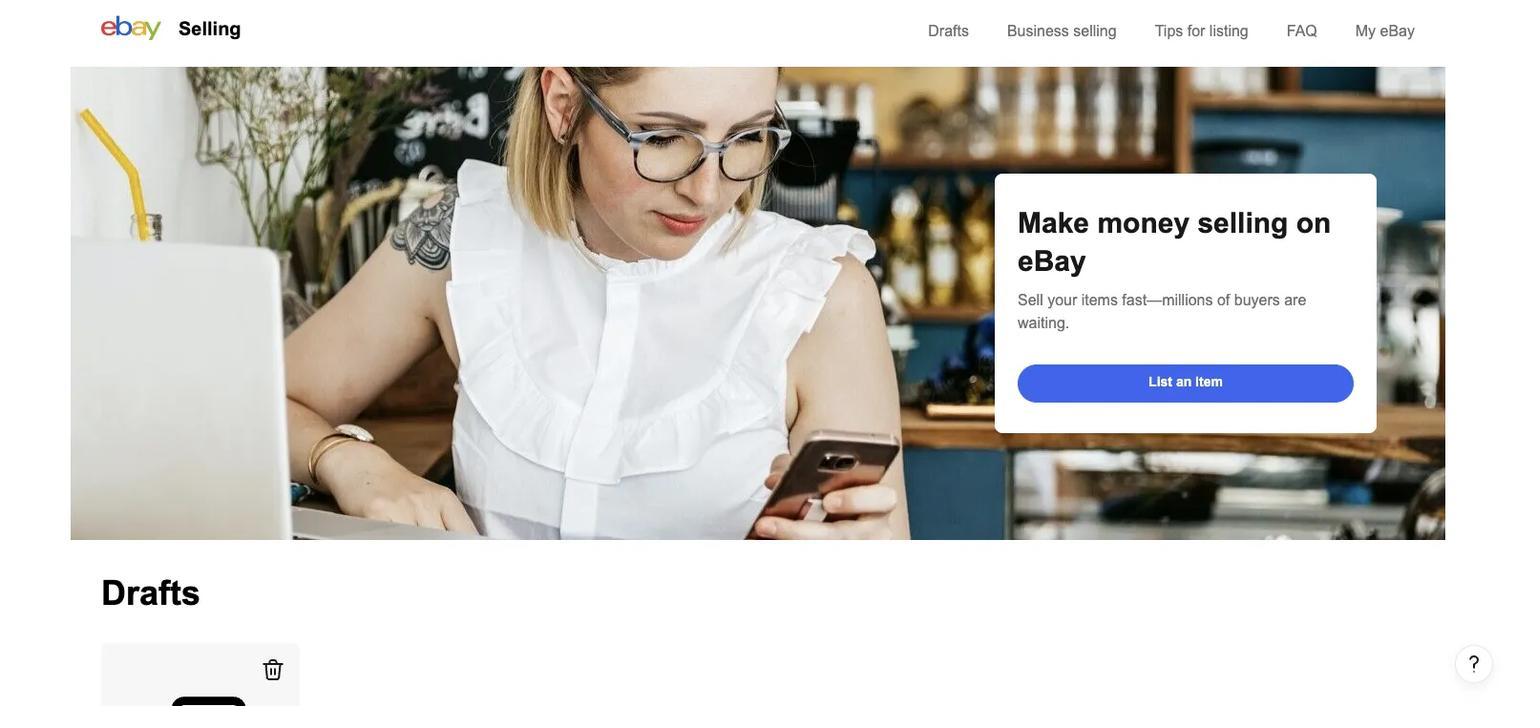 Task type: describe. For each thing, give the bounding box(es) containing it.
fast—millions
[[1122, 291, 1213, 308]]

0 vertical spatial ebay
[[1380, 22, 1415, 39]]

buyers
[[1234, 291, 1280, 308]]

tips for listing link
[[1155, 22, 1249, 39]]

business
[[1007, 22, 1069, 39]]

sell your items fast—millions of buyers are waiting.
[[1018, 291, 1307, 331]]

tips for listing
[[1155, 22, 1249, 39]]

faq link
[[1287, 22, 1317, 39]]

list
[[1149, 375, 1173, 390]]

my ebay
[[1356, 22, 1415, 39]]

your
[[1048, 291, 1077, 308]]

for
[[1188, 22, 1205, 39]]

business selling
[[1007, 22, 1117, 39]]

an
[[1176, 375, 1192, 390]]

faq
[[1287, 22, 1317, 39]]

make
[[1018, 207, 1090, 239]]

drafts link
[[928, 22, 969, 39]]

list an item link
[[1018, 365, 1354, 403]]

0 horizontal spatial selling
[[1074, 22, 1117, 39]]

tips
[[1155, 22, 1183, 39]]



Task type: locate. For each thing, give the bounding box(es) containing it.
selling
[[1074, 22, 1117, 39], [1198, 207, 1289, 239]]

money
[[1098, 207, 1190, 239]]

of
[[1217, 291, 1230, 308]]

ebay inside the make money selling on ebay
[[1018, 245, 1086, 277]]

selling inside the make money selling on ebay
[[1198, 207, 1289, 239]]

1 horizontal spatial selling
[[1198, 207, 1289, 239]]

0 horizontal spatial ebay
[[1018, 245, 1086, 277]]

1 vertical spatial selling
[[1198, 207, 1289, 239]]

make money selling on ebay
[[1018, 207, 1331, 277]]

selling right business
[[1074, 22, 1117, 39]]

item
[[1196, 375, 1223, 390]]

drafts
[[928, 22, 969, 39], [101, 574, 201, 612]]

0 horizontal spatial drafts
[[101, 574, 201, 612]]

1 horizontal spatial ebay
[[1380, 22, 1415, 39]]

1 vertical spatial drafts
[[101, 574, 201, 612]]

1 vertical spatial ebay
[[1018, 245, 1086, 277]]

help, opens dialogs image
[[1465, 655, 1484, 674]]

my ebay link
[[1356, 22, 1415, 39]]

on
[[1296, 207, 1331, 239]]

waiting.
[[1018, 314, 1070, 331]]

0 vertical spatial drafts
[[928, 22, 969, 39]]

listing
[[1210, 22, 1249, 39]]

selling left on
[[1198, 207, 1289, 239]]

business selling link
[[1007, 22, 1117, 39]]

selling
[[179, 18, 241, 39]]

ebay right my
[[1380, 22, 1415, 39]]

are
[[1285, 291, 1307, 308]]

sell
[[1018, 291, 1043, 308]]

my
[[1356, 22, 1376, 39]]

items
[[1082, 291, 1118, 308]]

ebay down make
[[1018, 245, 1086, 277]]

list an item
[[1149, 375, 1223, 390]]

0 vertical spatial selling
[[1074, 22, 1117, 39]]

ebay
[[1380, 22, 1415, 39], [1018, 245, 1086, 277]]

1 horizontal spatial drafts
[[928, 22, 969, 39]]



Task type: vqa. For each thing, say whether or not it's contained in the screenshot.
1st Pre-
no



